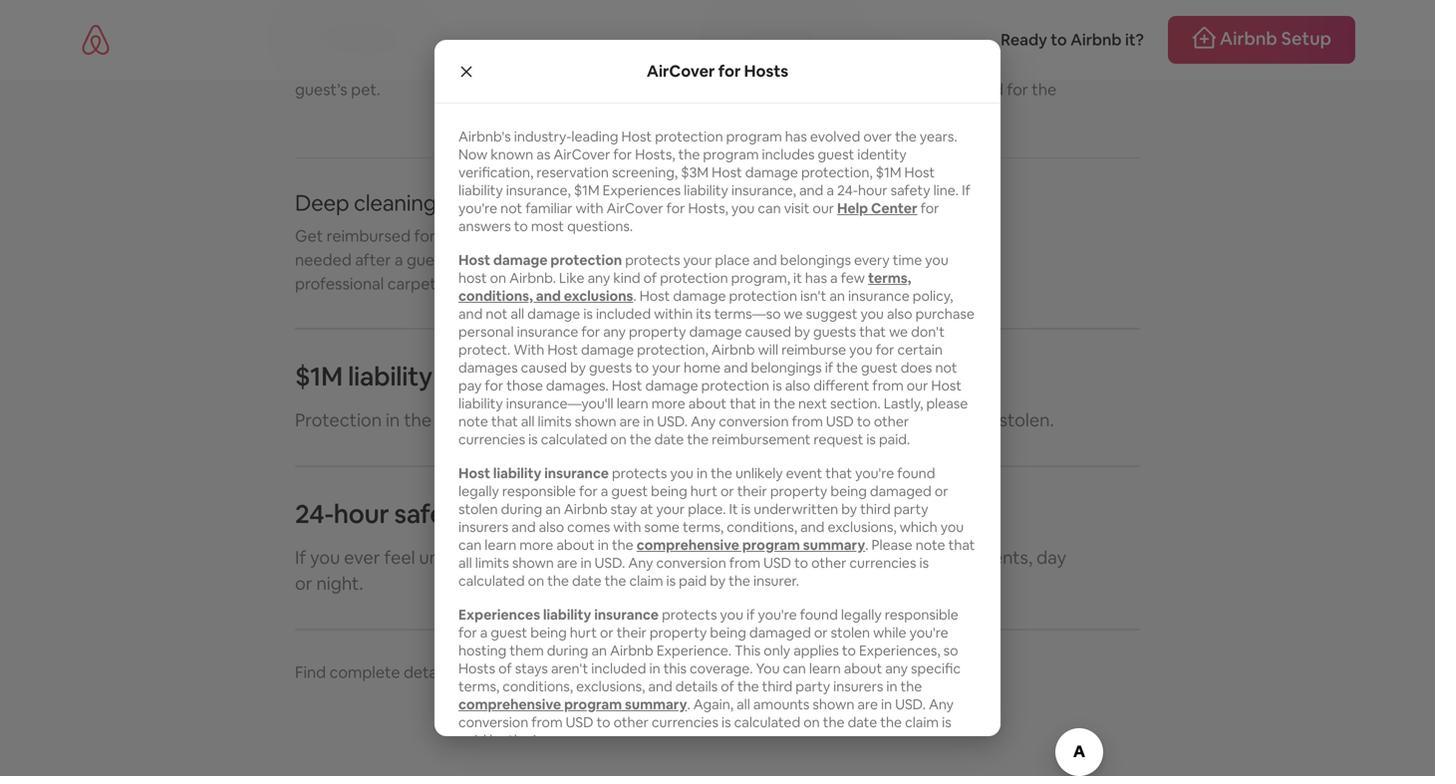 Task type: locate. For each thing, give the bounding box(es) containing it.
limits
[[538, 413, 572, 431], [475, 554, 509, 572]]

the
[[1032, 79, 1057, 100], [895, 128, 917, 146], [678, 146, 700, 163], [836, 359, 858, 377], [774, 395, 795, 413], [404, 409, 432, 432], [630, 431, 652, 449], [687, 431, 709, 449], [711, 465, 733, 482], [612, 536, 634, 554], [547, 572, 569, 590], [605, 572, 626, 590], [729, 572, 751, 590], [737, 678, 759, 696], [901, 678, 922, 696], [823, 714, 845, 732], [880, 714, 902, 732], [508, 732, 530, 750]]

2 horizontal spatial if
[[962, 181, 971, 199]]

their
[[727, 409, 766, 432], [737, 482, 767, 500], [617, 624, 647, 642]]

paid inside . please note that all limits shown are in usd. any conversion from usd to other currencies is calculated on the date the claim is paid by the insurer.
[[679, 572, 707, 590]]

center
[[871, 199, 918, 217]]

0 horizontal spatial exclusions
[[564, 287, 633, 305]]

guest
[[726, 79, 767, 100], [818, 146, 854, 163], [861, 359, 898, 377], [575, 409, 622, 432], [611, 482, 648, 500], [491, 624, 527, 642]]

on
[[490, 269, 506, 287], [610, 431, 627, 449], [528, 572, 544, 590], [456, 662, 474, 683], [804, 714, 820, 732]]

airbnb.
[[509, 269, 556, 287]]

comprehensive
[[637, 536, 740, 554], [459, 696, 561, 714]]

due
[[1002, 55, 1030, 76]]

2 horizontal spatial .
[[865, 536, 869, 554]]

other inside . please note that all limits shown are in usd. any conversion from usd to other currencies is calculated on the date the claim is paid by the insurer.
[[812, 554, 847, 572]]

1 vertical spatial also
[[785, 377, 811, 395]]

1 vertical spatial included
[[591, 660, 646, 678]]

any down while
[[885, 660, 908, 678]]

is
[[583, 305, 593, 323], [773, 377, 782, 395], [528, 431, 538, 449], [867, 431, 876, 449], [741, 500, 751, 518], [920, 554, 929, 572], [666, 572, 676, 590], [722, 714, 731, 732], [942, 714, 952, 732]]

terms, conditions, and exclusions link
[[459, 269, 911, 305]]

other right request
[[874, 413, 909, 431]]

shown down damages.
[[575, 413, 617, 431]]

.
[[633, 287, 637, 305], [865, 536, 869, 554], [687, 696, 690, 714]]

1 vertical spatial if
[[747, 606, 755, 624]]

liability
[[459, 181, 503, 199], [684, 181, 729, 199], [348, 360, 433, 393], [459, 395, 503, 413], [493, 465, 542, 482], [543, 606, 592, 624]]

learn down line
[[485, 536, 517, 554]]

on down applies
[[804, 714, 820, 732]]

from down stays
[[532, 714, 563, 732]]

1 vertical spatial date
[[572, 572, 602, 590]]

calculated inside . please note that all limits shown are in usd. any conversion from usd to other currencies is calculated on the date the claim is paid by the insurer.
[[459, 572, 525, 590]]

professional
[[295, 274, 384, 294]]

1 vertical spatial an
[[545, 500, 561, 518]]

1 vertical spatial summary
[[625, 696, 687, 714]]

1 vertical spatial legally
[[841, 606, 882, 624]]

conversion inside . again, all amounts shown are in usd. any conversion from usd to other currencies is calculated on the date the claim is paid by the insurer.
[[459, 714, 529, 732]]

aircover dialog
[[435, 40, 1001, 777]]

protects you in the unlikely event that you're found legally responsible for a guest being hurt or their property being damaged or stolen during an airbnb stay at your place. it is underwritten by third party insurers and also comes with some terms, conditions, and exclusions, which you can learn more about in the
[[459, 465, 964, 554]]

stolen inside "protects you if you're found legally responsible for a guest being hurt or their property being damaged or stolen while you're hosting them during an airbnb experience. this only applies to experiences, so hosts of stays aren't included in this coverage. you can learn about any specific terms, conditions, exclusions, and details of the third party insurers in the comprehensive program summary"
[[831, 624, 870, 642]]

any inside the . host damage protection isn't an insurance policy, and not all damage is included within its terms—so we suggest you also purchase personal insurance for any property damage caused by guests that we don't protect. with host damage protection, airbnb will reimburse you for certain damages caused by guests to your home and belongings if the guest does not pay for those damages. host damage protection is also different from our host liability insurance—you'll learn more about that in the next section. lastly, please note that all limits shown are in usd. any conversion from usd to other currencies is calculated on the date the reimbursement request is paid.
[[691, 413, 716, 431]]

is right it
[[741, 500, 751, 518]]

liability inside the . host damage protection isn't an insurance policy, and not all damage is included within its terms—so we suggest you also purchase personal insurance for any property damage caused by guests that we don't protect. with host damage protection, airbnb will reimburse you for certain damages caused by guests to your home and belongings if the guest does not pay for those damages. host damage protection is also different from our host liability insurance—you'll learn more about that in the next section. lastly, please note that all limits shown are in usd. any conversion from usd to other currencies is calculated on the date the reimbursement request is paid.
[[459, 395, 503, 413]]

any down the kind
[[603, 323, 626, 341]]

damages.
[[546, 377, 609, 395]]

reimbursed up guest's pet.
[[327, 55, 411, 76]]

is down coverage.
[[722, 714, 731, 732]]

comprehensive program summary link for from
[[637, 536, 865, 554]]

isn't
[[800, 287, 827, 305]]

paid inside . again, all amounts shown are in usd. any conversion from usd to other currencies is calculated on the date the claim is paid by the insurer.
[[459, 732, 486, 750]]

belongings inside the . host damage protection isn't an insurance policy, and not all damage is included within its terms—so we suggest you also purchase personal insurance for any property damage caused by guests that we don't protect. with host damage protection, airbnb will reimburse you for certain damages caused by guests to your home and belongings if the guest does not pay for those damages. host damage protection is also different from our host liability insurance—you'll learn more about that in the next section. lastly, please note that all limits shown are in usd. any conversion from usd to other currencies is calculated on the date the reimbursement request is paid.
[[751, 359, 822, 377]]

our inside airbnb's industry-leading host protection program has evolved over the years. now known as aircover for hosts, the program includes guest identity verification, reservation screening, $3m host damage protection, $1m host liability insurance, $1m experiences liability insurance, and a 24-hour safety line. if you're not familiar with aircover for hosts, you can visit our
[[813, 199, 834, 217]]

paid down tap
[[679, 572, 707, 590]]

to left most
[[514, 217, 528, 235]]

next
[[798, 395, 827, 413]]

from inside . please note that all limits shown are in usd. any conversion from usd to other currencies is calculated on the date the claim is paid by the insurer.
[[729, 554, 761, 572]]

1 insurance, from the left
[[506, 181, 571, 199]]

and down includes
[[799, 181, 824, 199]]

1 vertical spatial property
[[770, 482, 828, 500]]

get
[[295, 55, 323, 76], [295, 226, 323, 246]]

get for deep cleaning
[[295, 226, 323, 246]]

access
[[695, 546, 751, 570]]

learn right damages.
[[617, 395, 649, 413]]

from inside . again, all amounts shown are in usd. any conversion from usd to other currencies is calculated on the date the claim is paid by the insurer.
[[532, 714, 563, 732]]

1 vertical spatial exclusions,
[[576, 678, 645, 696]]

. host damage protection isn't an insurance policy, and not all damage is included within its terms—so we suggest you also purchase personal insurance for any property damage caused by guests that we don't protect. with host damage protection, airbnb will reimburse you for certain damages caused by guests to your home and belongings if the guest does not pay for those damages. host damage protection is also different from our host liability insurance—you'll learn more about that in the next section. lastly, please note that all limits shown are in usd. any conversion from usd to other currencies is calculated on the date the reimbursement request is paid.
[[459, 287, 975, 449]]

if inside "if you ever feel unsafe, our app provides one-tap access to specially-trained safety agents, day or night."
[[295, 546, 306, 570]]

airbnb left will
[[712, 341, 755, 359]]

by right underwritten
[[842, 500, 857, 518]]

guest inside "protects you if you're found legally responsible for a guest being hurt or their property being damaged or stolen while you're hosting them during an airbnb experience. this only applies to experiences, so hosts of stays aren't included in this coverage. you can learn about any specific terms, conditions, exclusions, and details of the third party insurers in the comprehensive program summary"
[[491, 624, 527, 642]]

are right request
[[865, 409, 891, 432]]

0 vertical spatial currencies
[[459, 431, 525, 449]]

1 vertical spatial can
[[459, 536, 482, 554]]

0 horizontal spatial terms,
[[459, 678, 500, 696]]

extra
[[439, 226, 477, 246]]

airbnb inside "protects you if you're found legally responsible for a guest being hurt or their property being damaged or stolen while you're hosting them during an airbnb experience. this only applies to experiences, so hosts of stays aren't included in this coverage. you can learn about any specific terms, conditions, exclusions, and details of the third party insurers in the comprehensive program summary"
[[610, 642, 654, 660]]

2 get from the top
[[295, 226, 323, 246]]

if inside "protects you if you're found legally responsible for a guest being hurt or their property being damaged or stolen while you're hosting them during an airbnb experience. this only applies to experiences, so hosts of stays aren't included in this coverage. you can learn about any specific terms, conditions, exclusions, and details of the third party insurers in the comprehensive program summary"
[[747, 606, 755, 624]]

usd inside . please note that all limits shown are in usd. any conversion from usd to other currencies is calculated on the date the claim is paid by the insurer.
[[764, 554, 791, 572]]

0 vertical spatial with
[[576, 199, 604, 217]]

protects for being
[[612, 465, 667, 482]]

1 vertical spatial conversion
[[656, 554, 726, 572]]

1 vertical spatial other
[[812, 554, 847, 572]]

1 vertical spatial about
[[557, 536, 595, 554]]

1 horizontal spatial protection,
[[801, 163, 873, 181]]

found
[[897, 465, 935, 482], [800, 606, 838, 624]]

all left app
[[459, 554, 472, 572]]

protects inside "protects you if you're found legally responsible for a guest being hurt or their property being damaged or stolen while you're hosting them during an airbnb experience. this only applies to experiences, so hosts of stays aren't included in this coverage. you can learn about any specific terms, conditions, exclusions, and details of the third party insurers in the comprehensive program summary"
[[662, 606, 717, 624]]

insurers down experiences, on the bottom right
[[833, 678, 883, 696]]

if down income
[[726, 55, 736, 76]]

cleaning
[[354, 189, 437, 217], [481, 226, 542, 246]]

known
[[491, 146, 533, 163]]

party inside "protects you if you're found legally responsible for a guest being hurt or their property being damaged or stolen while you're hosting them during an airbnb experience. this only applies to experiences, so hosts of stays aren't included in this coverage. you can learn about any specific terms, conditions, exclusions, and details of the third party insurers in the comprehensive program summary"
[[796, 678, 830, 696]]

1 horizontal spatial usd.
[[657, 413, 688, 431]]

exclusions inside terms, conditions, and exclusions
[[564, 287, 633, 305]]

with
[[514, 341, 545, 359]]

reimbursed inside deep cleaning get reimbursed for extra cleaning services needed after a guest's stay – for example, professional carpet cleaning.
[[327, 226, 411, 246]]

from down it
[[729, 554, 761, 572]]

note inside . please note that all limits shown are in usd. any conversion from usd to other currencies is calculated on the date the claim is paid by the insurer.
[[916, 536, 946, 554]]

calculated down you
[[734, 714, 801, 732]]

safety up unsafe,
[[394, 497, 469, 531]]

included inside "protects you if you're found legally responsible for a guest being hurt or their property being damaged or stolen while you're hosting them during an airbnb experience. this only applies to experiences, so hosts of stays aren't included in this coverage. you can learn about any specific terms, conditions, exclusions, and details of the third party insurers in the comprehensive program summary"
[[591, 660, 646, 678]]

shown
[[575, 413, 617, 431], [512, 554, 554, 572], [813, 696, 855, 714]]

other left trained
[[812, 554, 847, 572]]

1 vertical spatial their
[[737, 482, 767, 500]]

hurt up aren't
[[570, 624, 597, 642]]

stolen inside protects you in the unlikely event that you're found legally responsible for a guest being hurt or their property being damaged or stolen during an airbnb stay at your place. it is underwritten by third party insurers and also comes with some terms, conditions, and exclusions, which you can learn more about in the
[[459, 500, 498, 518]]

an inside the . host damage protection isn't an insurance policy, and not all damage is included within its terms—so we suggest you also purchase personal insurance for any property damage caused by guests that we don't protect. with host damage protection, airbnb will reimburse you for certain damages caused by guests to your home and belongings if the guest does not pay for those damages. host damage protection is also different from our host liability insurance—you'll learn more about that in the next section. lastly, please note that all limits shown are in usd. any conversion from usd to other currencies is calculated on the date the reimbursement request is paid.
[[830, 287, 845, 305]]

1 reimbursed from the top
[[327, 55, 411, 76]]

and up specially-
[[801, 518, 825, 536]]

1 get from the top
[[295, 55, 323, 76]]

by down isn't
[[794, 323, 810, 341]]

hosts left this
[[609, 662, 652, 683]]

airbnb homepage image
[[80, 24, 112, 56]]

request
[[814, 431, 864, 449]]

damaged
[[895, 409, 974, 432], [870, 482, 932, 500], [749, 624, 811, 642]]

airbnb inside protects you in the unlikely event that you're found legally responsible for a guest being hurt or their property being damaged or stolen during an airbnb stay at your place. it is underwritten by third party insurers and also comes with some terms, conditions, and exclusions, which you can learn more about in the
[[564, 500, 608, 518]]

usd inside . again, all amounts shown are in usd. any conversion from usd to other currencies is calculated on the date the claim is paid by the insurer.
[[566, 714, 594, 732]]

exclusions down applies
[[816, 662, 891, 683]]

found down paid.
[[897, 465, 935, 482]]

to inside for answers to most questions.
[[514, 217, 528, 235]]

0 vertical spatial not
[[501, 199, 522, 217]]

limits inside the . host damage protection isn't an insurance policy, and not all damage is included within its terms—so we suggest you also purchase personal insurance for any property damage caused by guests that we don't protect. with host damage protection, airbnb will reimburse you for certain damages caused by guests to your home and belongings if the guest does not pay for those damages. host damage protection is also different from our host liability insurance—you'll learn more about that in the next section. lastly, please note that all limits shown are in usd. any conversion from usd to other currencies is calculated on the date the reimbursement request is paid.
[[538, 413, 572, 431]]

responsible up experiences, on the bottom right
[[885, 606, 959, 624]]

0 vertical spatial an
[[830, 287, 845, 305]]

liability up line
[[493, 465, 542, 482]]

line
[[474, 497, 516, 531]]

exclusions, left this
[[576, 678, 645, 696]]

their inside "protects you if you're found legally responsible for a guest being hurt or their property being damaged or stolen while you're hosting them during an airbnb experience. this only applies to experiences, so hosts of stays aren't included in this coverage. you can learn about any specific terms, conditions, exclusions, and details of the third party insurers in the comprehensive program summary"
[[617, 624, 647, 642]]

0 horizontal spatial claim
[[629, 572, 663, 590]]

2 vertical spatial if
[[295, 546, 306, 570]]

any
[[588, 269, 610, 287], [603, 323, 626, 341], [885, 660, 908, 678], [786, 662, 812, 683]]

you right which
[[941, 518, 964, 536]]

1 vertical spatial usd.
[[595, 554, 625, 572]]

for inside protects you in the unlikely event that you're found legally responsible for a guest being hurt or their property being damaged or stolen during an airbnb stay at your place. it is underwritten by third party insurers and also comes with some terms, conditions, and exclusions, which you can learn more about in the
[[579, 482, 598, 500]]

to inside "if you ever feel unsafe, our app provides one-tap access to specially-trained safety agents, day or night."
[[755, 546, 773, 570]]

1 horizontal spatial exclusions,
[[828, 518, 897, 536]]

airbnb
[[1220, 27, 1278, 50], [1071, 29, 1122, 50], [878, 55, 928, 76], [712, 341, 755, 359], [564, 500, 608, 518], [610, 642, 654, 660]]

experiences
[[603, 181, 681, 199], [459, 606, 540, 624]]

0 horizontal spatial can
[[459, 536, 482, 554]]

learn inside "protects you if you're found legally responsible for a guest being hurt or their property being damaged or stolen while you're hosting them during an airbnb experience. this only applies to experiences, so hosts of stays aren't included in this coverage. you can learn about any specific terms, conditions, exclusions, and details of the third party insurers in the comprehensive program summary"
[[809, 660, 841, 678]]

usd. inside . again, all amounts shown are in usd. any conversion from usd to other currencies is calculated on the date the claim is paid by the insurer.
[[895, 696, 926, 714]]

you right time
[[925, 251, 949, 269]]

2 vertical spatial calculated
[[734, 714, 801, 732]]

1 vertical spatial guests
[[589, 359, 632, 377]]

stolen
[[459, 500, 498, 518], [831, 624, 870, 642]]

insurance for $1m liability insurance
[[438, 360, 553, 393]]

. left within
[[633, 287, 637, 305]]

0 vertical spatial hosts,
[[635, 146, 675, 163]]

found inside protects you in the unlikely event that you're found legally responsible for a guest being hurt or their property being damaged or stolen during an airbnb stay at your place. it is underwritten by third party insurers and also comes with some terms, conditions, and exclusions, which you can learn more about in the
[[897, 465, 935, 482]]

0 vertical spatial third
[[860, 500, 891, 518]]

compensated
[[902, 79, 1004, 100]]

1 vertical spatial party
[[796, 678, 830, 696]]

$1m up the center
[[876, 163, 902, 181]]

2 horizontal spatial shown
[[813, 696, 855, 714]]

limits inside . please note that all limits shown are in usd. any conversion from usd to other currencies is calculated on the date the claim is paid by the insurer.
[[475, 554, 509, 572]]

for inside for answers to most questions.
[[921, 199, 939, 217]]

can left visit
[[758, 199, 781, 217]]

any inside the . host damage protection isn't an insurance policy, and not all damage is included within its terms—so we suggest you also purchase personal insurance for any property damage caused by guests that we don't protect. with host damage protection, airbnb will reimburse you for certain damages caused by guests to your home and belongings if the guest does not pay for those damages. host damage protection is also different from our host liability insurance—you'll learn more about that in the next section. lastly, please note that all limits shown are in usd. any conversion from usd to other currencies is calculated on the date the reimbursement request is paid.
[[603, 323, 626, 341]]

2 insurance, from the left
[[732, 181, 796, 199]]

help center
[[837, 199, 918, 217]]

hosts, down $3m
[[688, 199, 728, 217]]

by inside . please note that all limits shown are in usd. any conversion from usd to other currencies is calculated on the date the claim is paid by the insurer.
[[710, 572, 726, 590]]

2 vertical spatial usd
[[566, 714, 594, 732]]

0 vertical spatial included
[[596, 305, 651, 323]]

and right home
[[724, 359, 748, 377]]

your right the "at"
[[656, 500, 685, 518]]

exclusions,
[[828, 518, 897, 536], [576, 678, 645, 696]]

aren't
[[551, 660, 588, 678]]

summary down find complete details on how aircover for hosts protects you and any exclusions that apply.
[[625, 696, 687, 714]]

lastly,
[[884, 395, 923, 413]]

protection, down within
[[637, 341, 709, 359]]

airbnb left setup in the top right of the page
[[1220, 27, 1278, 50]]

our
[[813, 199, 834, 217], [907, 377, 928, 395], [482, 546, 510, 570]]

0 horizontal spatial also
[[539, 518, 564, 536]]

can
[[758, 199, 781, 217], [459, 536, 482, 554], [783, 660, 806, 678]]

claim
[[629, 572, 663, 590], [905, 714, 939, 732]]

you're inside protects you in the unlikely event that you're found legally responsible for a guest being hurt or their property being damaged or stolen during an airbnb stay at your place. it is underwritten by third party insurers and also comes with some terms, conditions, and exclusions, which you can learn more about in the
[[855, 465, 894, 482]]

insurance
[[848, 287, 910, 305], [517, 323, 579, 341], [438, 360, 553, 393], [545, 465, 609, 482], [594, 606, 659, 624]]

1 vertical spatial insurer.
[[533, 732, 579, 750]]

1 vertical spatial has
[[805, 269, 827, 287]]

insurance,
[[506, 181, 571, 199], [732, 181, 796, 199]]

underwritten
[[754, 500, 838, 518]]

reimbursed up after
[[327, 226, 411, 246]]

visit
[[784, 199, 810, 217]]

1 horizontal spatial of
[[644, 269, 657, 287]]

guest's
[[407, 250, 459, 270]]

property down reimbursement
[[770, 482, 828, 500]]

. for please
[[865, 536, 869, 554]]

calculated inside the . host damage protection isn't an insurance policy, and not all damage is included within its terms—so we suggest you also purchase personal insurance for any property damage caused by guests that we don't protect. with host damage protection, airbnb will reimburse you for certain damages caused by guests to your home and belongings if the guest does not pay for those damages. host damage protection is also different from our host liability insurance—you'll learn more about that in the next section. lastly, please note that all limits shown are in usd. any conversion from usd to other currencies is calculated on the date the reimbursement request is paid.
[[541, 431, 607, 449]]

2 vertical spatial date
[[848, 714, 877, 732]]

2 reimbursed from the top
[[327, 226, 411, 246]]

insurer. inside . please note that all limits shown are in usd. any conversion from usd to other currencies is calculated on the date the claim is paid by the insurer.
[[754, 572, 799, 590]]

if
[[825, 359, 833, 377], [747, 606, 755, 624]]

0 horizontal spatial during
[[501, 500, 542, 518]]

2 horizontal spatial calculated
[[734, 714, 801, 732]]

it?
[[1125, 29, 1144, 50]]

0 horizontal spatial stolen
[[459, 500, 498, 518]]

for inside "protects you if you're found legally responsible for a guest being hurt or their property being damaged or stolen while you're hosting them during an airbnb experience. this only applies to experiences, so hosts of stays aren't included in this coverage. you can learn about any specific terms, conditions, exclusions, and details of the third party insurers in the comprehensive program summary"
[[459, 624, 477, 642]]

0 vertical spatial legally
[[459, 482, 499, 500]]

0 horizontal spatial hosts
[[459, 660, 495, 678]]

trained
[[854, 546, 913, 570]]

1 vertical spatial comprehensive
[[459, 696, 561, 714]]

party
[[894, 500, 929, 518], [796, 678, 830, 696]]

get inside deep cleaning get reimbursed for extra cleaning services needed after a guest's stay – for example, professional carpet cleaning.
[[295, 226, 323, 246]]

unsafe,
[[419, 546, 478, 570]]

conversion inside . please note that all limits shown are in usd. any conversion from usd to other currencies is calculated on the date the claim is paid by the insurer.
[[656, 554, 726, 572]]

0 horizontal spatial exclusions,
[[576, 678, 645, 696]]

airbnb up find complete details on how aircover for hosts protects you and any exclusions that apply.
[[610, 642, 654, 660]]

0 vertical spatial shown
[[575, 413, 617, 431]]

your left home
[[652, 359, 681, 377]]

legally inside protects you in the unlikely event that you're found legally responsible for a guest being hurt or their property being damaged or stolen during an airbnb stay at your place. it is underwritten by third party insurers and also comes with some terms, conditions, and exclusions, which you can learn more about in the
[[459, 482, 499, 500]]

you up the place
[[732, 199, 755, 217]]

1 vertical spatial comprehensive program summary link
[[459, 696, 687, 714]]

during down the experiences liability insurance on the left bottom of the page
[[547, 642, 588, 660]]

protects you if you're found legally responsible for a guest being hurt or their property being damaged or stolen while you're hosting them during an airbnb experience. this only applies to experiences, so hosts of stays aren't included in this coverage. you can learn about any specific terms, conditions, exclusions, and details of the third party insurers in the comprehensive program summary
[[459, 606, 961, 714]]

claim down specific
[[905, 714, 939, 732]]

on down hosting
[[456, 662, 474, 683]]

1 vertical spatial .
[[865, 536, 869, 554]]

protection down the place
[[729, 287, 797, 305]]

1 vertical spatial hour
[[334, 497, 389, 531]]

1 vertical spatial reimbursed
[[327, 226, 411, 246]]

our left app
[[482, 546, 510, 570]]

1 horizontal spatial .
[[687, 696, 690, 714]]

an for for
[[592, 642, 607, 660]]

app
[[514, 546, 546, 570]]

0 vertical spatial exclusions,
[[828, 518, 897, 536]]

is up host liability insurance in the bottom left of the page
[[528, 431, 538, 449]]

insurance, down includes
[[732, 181, 796, 199]]

protects for of
[[625, 251, 680, 269]]

belongings down the different
[[769, 409, 861, 432]]

1 horizontal spatial more
[[652, 395, 686, 413]]

paid down how
[[459, 732, 486, 750]]

familiar
[[526, 199, 573, 217]]

liability right screening,
[[684, 181, 729, 199]]

usd inside the . host damage protection isn't an insurance policy, and not all damage is included within its terms—so we suggest you also purchase personal insurance for any property damage caused by guests that we don't protect. with host damage protection, airbnb will reimburse you for certain damages caused by guests to your home and belongings if the guest does not pay for those damages. host damage protection is also different from our host liability insurance—you'll learn more about that in the next section. lastly, please note that all limits shown are in usd. any conversion from usd to other currencies is calculated on the date the reimbursement request is paid.
[[826, 413, 854, 431]]

pet
[[295, 19, 328, 47]]

1 horizontal spatial insurers
[[833, 678, 883, 696]]

. please note that all limits shown are in usd. any conversion from usd to other currencies is calculated on the date the claim is paid by the insurer.
[[459, 536, 975, 590]]

not
[[501, 199, 522, 217], [486, 305, 508, 323], [935, 359, 957, 377]]

2 vertical spatial terms,
[[459, 678, 500, 696]]

not left familiar
[[501, 199, 522, 217]]

within
[[654, 305, 693, 323]]

you inside "protects you if you're found legally responsible for a guest being hurt or their property being damaged or stolen while you're hosting them during an airbnb experience. this only applies to experiences, so hosts of stays aren't included in this coverage. you can learn about any specific terms, conditions, exclusions, and details of the third party insurers in the comprehensive program summary"
[[720, 606, 744, 624]]

learn
[[617, 395, 649, 413], [485, 536, 517, 554], [809, 660, 841, 678]]

usd right access
[[764, 554, 791, 572]]

insurance for host liability insurance
[[545, 465, 609, 482]]

note right please
[[916, 536, 946, 554]]

currencies
[[459, 431, 525, 449], [850, 554, 917, 572], [652, 714, 719, 732]]

place
[[715, 251, 750, 269]]

a up how
[[480, 624, 488, 642]]

1 horizontal spatial note
[[916, 536, 946, 554]]

1 vertical spatial learn
[[485, 536, 517, 554]]

insurance down every at the top right
[[848, 287, 910, 305]]

$1m liability insurance
[[295, 360, 553, 393]]

comprehensive program summary link down it
[[637, 536, 865, 554]]

date down experiences, on the bottom right
[[848, 714, 877, 732]]

your inside the . host damage protection isn't an insurance policy, and not all damage is included within its terms—so we suggest you also purchase personal insurance for any property damage caused by guests that we don't protect. with host damage protection, airbnb will reimburse you for certain damages caused by guests to your home and belongings if the guest does not pay for those damages. host damage protection is also different from our host liability insurance—you'll learn more about that in the next section. lastly, please note that all limits shown are in usd. any conversion from usd to other currencies is calculated on the date the reimbursement request is paid.
[[652, 359, 681, 377]]

you're up "only"
[[758, 606, 797, 624]]

insurers up unsafe,
[[459, 518, 509, 536]]

insurer.
[[754, 572, 799, 590], [533, 732, 579, 750]]

shown inside . again, all amounts shown are in usd. any conversion from usd to other currencies is calculated on the date the claim is paid by the insurer.
[[813, 696, 855, 714]]

2 horizontal spatial any
[[929, 696, 954, 714]]

responsible inside protects you in the unlikely event that you're found legally responsible for a guest being hurt or their property being damaged or stolen during an airbnb stay at your place. it is underwritten by third party insurers and also comes with some terms, conditions, and exclusions, which you can learn more about in the
[[502, 482, 576, 500]]

other inside the . host damage protection isn't an insurance policy, and not all damage is included within its terms—so we suggest you also purchase personal insurance for any property damage caused by guests that we don't protect. with host damage protection, airbnb will reimburse you for certain damages caused by guests to your home and belongings if the guest does not pay for those damages. host damage protection is also different from our host liability insurance—you'll learn more about that in the next section. lastly, please note that all limits shown are in usd. any conversion from usd to other currencies is calculated on the date the reimbursement request is paid.
[[874, 413, 909, 431]]

paid
[[679, 572, 707, 590], [459, 732, 486, 750]]

0 vertical spatial event
[[472, 409, 519, 432]]

guest up some
[[611, 482, 648, 500]]

also left policy, at top right
[[887, 305, 913, 323]]

1 vertical spatial caused
[[745, 323, 791, 341]]

2 vertical spatial .
[[687, 696, 690, 714]]

0 horizontal spatial insurance,
[[506, 181, 571, 199]]

insurers
[[459, 518, 509, 536], [833, 678, 883, 696]]

caused inside pet damage get reimbursed for damage caused by a guest's pet.
[[503, 55, 556, 76]]

if up this
[[747, 606, 755, 624]]

0 horizontal spatial shown
[[512, 554, 554, 572]]

cleaning up after
[[354, 189, 437, 217]]

. inside . please note that all limits shown are in usd. any conversion from usd to other currencies is calculated on the date the claim is paid by the insurer.
[[865, 536, 869, 554]]

summary down underwritten
[[803, 536, 865, 554]]

0 vertical spatial about
[[689, 395, 727, 413]]

any inside . please note that all limits shown are in usd. any conversion from usd to other currencies is calculated on the date the claim is paid by the insurer.
[[628, 554, 653, 572]]

0 vertical spatial has
[[785, 128, 807, 146]]

belongings up next
[[751, 359, 822, 377]]

includes
[[762, 146, 815, 163]]

on inside . again, all amounts shown are in usd. any conversion from usd to other currencies is calculated on the date the claim is paid by the insurer.
[[804, 714, 820, 732]]

0 vertical spatial conversion
[[719, 413, 789, 431]]

learn inside the . host damage protection isn't an insurance policy, and not all damage is included within its terms—so we suggest you also purchase personal insurance for any property damage caused by guests that we don't protect. with host damage protection, airbnb will reimburse you for certain damages caused by guests to your home and belongings if the guest does not pay for those damages. host damage protection is also different from our host liability insurance—you'll learn more about that in the next section. lastly, please note that all limits shown are in usd. any conversion from usd to other currencies is calculated on the date the reimbursement request is paid.
[[617, 395, 649, 413]]

1 horizontal spatial exclusions
[[816, 662, 891, 683]]

caused down program, on the right top
[[745, 323, 791, 341]]

0 vertical spatial our
[[813, 199, 834, 217]]

0 vertical spatial responsible
[[502, 482, 576, 500]]

reimburse
[[782, 341, 846, 359]]

1 vertical spatial terms,
[[683, 518, 724, 536]]

you up the different
[[849, 341, 873, 359]]

and inside the protects your place and belongings every time you host on airbnb. like any kind of protection program, it has a few
[[753, 251, 777, 269]]

you're up extra
[[459, 199, 498, 217]]

liability up aren't
[[543, 606, 592, 624]]

0 horizontal spatial about
[[557, 536, 595, 554]]

1 vertical spatial with
[[613, 518, 641, 536]]

2 vertical spatial any
[[929, 696, 954, 714]]

apply.
[[928, 662, 971, 683]]

0 horizontal spatial with
[[576, 199, 604, 217]]

host liability insurance
[[459, 465, 609, 482]]

which
[[900, 518, 938, 536]]

by inside pet damage get reimbursed for damage caused by a guest's pet.
[[559, 55, 577, 76]]

0 horizontal spatial insurers
[[459, 518, 509, 536]]

details down 'experience.'
[[676, 678, 718, 696]]

2 vertical spatial your
[[656, 500, 685, 518]]

conditions, inside protects you in the unlikely event that you're found legally responsible for a guest being hurt or their property being damaged or stolen during an airbnb stay at your place. it is underwritten by third party insurers and also comes with some terms, conditions, and exclusions, which you can learn more about in the
[[727, 518, 797, 536]]

to down the how aircover for hosts protects you link
[[597, 714, 611, 732]]

1 horizontal spatial 24-
[[837, 181, 858, 199]]

policy,
[[913, 287, 953, 305]]

0 horizontal spatial protection,
[[637, 341, 709, 359]]

currencies down this
[[652, 714, 719, 732]]

1 vertical spatial cleaning
[[481, 226, 542, 246]]

our inside "if you ever feel unsafe, our app provides one-tap access to specially-trained safety agents, day or night."
[[482, 546, 510, 570]]

not inside airbnb's industry-leading host protection program has evolved over the years. now known as aircover for hosts, the program includes guest identity verification, reservation screening, $3m host damage protection, $1m host liability insurance, $1m experiences liability insurance, and a 24-hour safety line. if you're not familiar with aircover for hosts, you can visit our
[[501, 199, 522, 217]]

program inside "protects you if you're found legally responsible for a guest being hurt or their property being damaged or stolen while you're hosting them during an airbnb experience. this only applies to experiences, so hosts of stays aren't included in this coverage. you can learn about any specific terms, conditions, exclusions, and details of the third party insurers in the comprehensive program summary"
[[564, 696, 622, 714]]

1 vertical spatial any
[[628, 554, 653, 572]]

leading
[[572, 128, 618, 146]]

airbnb setup link
[[1168, 16, 1356, 64]]

2 vertical spatial conditions,
[[503, 678, 573, 696]]

1 vertical spatial note
[[916, 536, 946, 554]]

0 vertical spatial during
[[501, 500, 542, 518]]

section.
[[830, 395, 881, 413]]

please
[[926, 395, 968, 413]]

1 horizontal spatial party
[[894, 500, 929, 518]]

1 horizontal spatial with
[[613, 518, 641, 536]]

safety inside airbnb's industry-leading host protection program has evolved over the years. now known as aircover for hosts, the program includes guest identity verification, reservation screening, $3m host damage protection, $1m host liability insurance, $1m experiences liability insurance, and a 24-hour safety line. if you're not familiar with aircover for hosts, you can visit our
[[891, 181, 931, 199]]

. inside the . host damage protection isn't an insurance policy, and not all damage is included within its terms—so we suggest you also purchase personal insurance for any property damage caused by guests that we don't protect. with host damage protection, airbnb will reimburse you for certain damages caused by guests to your home and belongings if the guest does not pay for those damages. host damage protection is also different from our host liability insurance—you'll learn more about that in the next section. lastly, please note that all limits shown are in usd. any conversion from usd to other currencies is calculated on the date the reimbursement request is paid.
[[633, 287, 637, 305]]

are inside . please note that all limits shown are in usd. any conversion from usd to other currencies is calculated on the date the claim is paid by the insurer.
[[557, 554, 578, 572]]

hour up ever
[[334, 497, 389, 531]]

2 horizontal spatial terms,
[[868, 269, 911, 287]]

hour inside airbnb's industry-leading host protection program has evolved over the years. now known as aircover for hosts, the program includes guest identity verification, reservation screening, $3m host damage protection, $1m host liability insurance, $1m experiences liability insurance, and a 24-hour safety line. if you're not familiar with aircover for hosts, you can visit our
[[858, 181, 888, 199]]

an for you're
[[545, 500, 561, 518]]

stay
[[463, 250, 493, 270], [611, 500, 637, 518]]

conversion inside the . host damage protection isn't an insurance policy, and not all damage is included within its terms—so we suggest you also purchase personal insurance for any property damage caused by guests that we don't protect. with host damage protection, airbnb will reimburse you for certain damages caused by guests to your home and belongings if the guest does not pay for those damages. host damage protection is also different from our host liability insurance—you'll learn more about that in the next section. lastly, please note that all limits shown are in usd. any conversion from usd to other currencies is calculated on the date the reimbursement request is paid.
[[719, 413, 789, 431]]

more left "comes"
[[520, 536, 554, 554]]

exclusions down example,
[[564, 287, 633, 305]]

damaged up you
[[749, 624, 811, 642]]

terms, down hosting
[[459, 678, 500, 696]]

safety left line.
[[891, 181, 931, 199]]

claim down one-
[[629, 572, 663, 590]]

1 vertical spatial conditions,
[[727, 518, 797, 536]]

does
[[901, 359, 932, 377]]

is down tap
[[666, 572, 676, 590]]

exclusions
[[564, 287, 633, 305], [816, 662, 891, 683]]

limits left app
[[475, 554, 509, 572]]

not up protect.
[[486, 305, 508, 323]]

you up place.
[[670, 465, 694, 482]]

1 horizontal spatial about
[[689, 395, 727, 413]]

usd. inside . please note that all limits shown are in usd. any conversion from usd to other currencies is calculated on the date the claim is paid by the insurer.
[[595, 554, 625, 572]]

1 horizontal spatial third
[[860, 500, 891, 518]]

if
[[726, 55, 736, 76], [962, 181, 971, 199], [295, 546, 306, 570]]

now
[[459, 146, 488, 163]]

or
[[706, 409, 723, 432], [721, 482, 734, 500], [935, 482, 948, 500], [600, 624, 614, 642], [814, 624, 828, 642]]

and inside airbnb's industry-leading host protection program has evolved over the years. now known as aircover for hosts, the program includes guest identity verification, reservation screening, $3m host damage protection, $1m host liability insurance, $1m experiences liability insurance, and a 24-hour safety line. if you're not familiar with aircover for hosts, you can visit our
[[799, 181, 824, 199]]

claim inside . again, all amounts shown are in usd. any conversion from usd to other currencies is calculated on the date the claim is paid by the insurer.
[[905, 714, 939, 732]]

2 vertical spatial safety
[[917, 546, 968, 570]]

host
[[622, 128, 652, 146], [712, 163, 742, 181], [905, 163, 935, 181], [459, 251, 490, 269], [640, 287, 670, 305], [548, 341, 578, 359], [612, 377, 642, 395], [931, 377, 962, 395], [459, 465, 490, 482]]

our inside the . host damage protection isn't an insurance policy, and not all damage is included within its terms—so we suggest you also purchase personal insurance for any property damage caused by guests that we don't protect. with host damage protection, airbnb will reimburse you for certain damages caused by guests to your home and belongings if the guest does not pay for those damages. host damage protection is also different from our host liability insurance—you'll learn more about that in the next section. lastly, please note that all limits shown are in usd. any conversion from usd to other currencies is calculated on the date the reimbursement request is paid.
[[907, 377, 928, 395]]

hurt inside protects you in the unlikely event that you're found legally responsible for a guest being hurt or their property being damaged or stolen during an airbnb stay at your place. it is underwritten by third party insurers and also comes with some terms, conditions, and exclusions, which you can learn more about in the
[[691, 482, 718, 500]]

airbnb inside income loss if you have to cancel airbnb bookings due to guest damage, you'll be compensated for the lost income.
[[878, 55, 928, 76]]

1 vertical spatial experiences
[[459, 606, 540, 624]]

can inside airbnb's industry-leading host protection program has evolved over the years. now known as aircover for hosts, the program includes guest identity verification, reservation screening, $3m host damage protection, $1m host liability insurance, $1m experiences liability insurance, and a 24-hour safety line. if you're not familiar with aircover for hosts, you can visit our
[[758, 199, 781, 217]]



Task type: describe. For each thing, give the bounding box(es) containing it.
liability up 'protection'
[[348, 360, 433, 393]]

0 horizontal spatial hour
[[334, 497, 389, 531]]

1 horizontal spatial summary
[[803, 536, 865, 554]]

2 vertical spatial caused
[[521, 359, 567, 377]]

income loss if you have to cancel airbnb bookings due to guest damage, you'll be compensated for the lost income.
[[726, 19, 1057, 124]]

hosts inside "protects you if you're found legally responsible for a guest being hurt or their property being damaged or stolen while you're hosting them during an airbnb experience. this only applies to experiences, so hosts of stays aren't included in this coverage. you can learn about any specific terms, conditions, exclusions, and details of the third party insurers in the comprehensive program summary"
[[459, 660, 495, 678]]

being up stays
[[530, 624, 567, 642]]

or up the how aircover for hosts protects you link
[[600, 624, 614, 642]]

or right "only"
[[814, 624, 828, 642]]

feel
[[384, 546, 415, 570]]

liability up answers
[[459, 181, 503, 199]]

24- inside airbnb's industry-leading host protection program has evolved over the years. now known as aircover for hosts, the program includes guest identity verification, reservation screening, $3m host damage protection, $1m host liability insurance, $1m experiences liability insurance, and a 24-hour safety line. if you're not familiar with aircover for hosts, you can visit our
[[837, 181, 858, 199]]

complete
[[330, 662, 400, 683]]

host up line
[[459, 465, 490, 482]]

a inside deep cleaning get reimbursed for extra cleaning services needed after a guest's stay – for example, professional carpet cleaning.
[[395, 250, 403, 270]]

as
[[537, 146, 551, 163]]

deep
[[295, 189, 349, 217]]

get for pet damage
[[295, 55, 323, 76]]

protection down will
[[701, 377, 770, 395]]

any inside . again, all amounts shown are in usd. any conversion from usd to other currencies is calculated on the date the claim is paid by the insurer.
[[929, 696, 954, 714]]

reimbursed for damage
[[327, 55, 411, 76]]

0 vertical spatial their
[[727, 409, 766, 432]]

airbnb inside the . host damage protection isn't an insurance policy, and not all damage is included within its terms—so we suggest you also purchase personal insurance for any property damage caused by guests that we don't protect. with host damage protection, airbnb will reimburse you for certain damages caused by guests to your home and belongings if the guest does not pay for those damages. host damage protection is also different from our host liability insurance—you'll learn more about that in the next section. lastly, please note that all limits shown are in usd. any conversion from usd to other currencies is calculated on the date the reimbursement request is paid.
[[712, 341, 755, 359]]

place.
[[688, 500, 726, 518]]

currencies inside . please note that all limits shown are in usd. any conversion from usd to other currencies is calculated on the date the claim is paid by the insurer.
[[850, 554, 917, 572]]

experiences inside airbnb's industry-leading host protection program has evolved over the years. now known as aircover for hosts, the program includes guest identity verification, reservation screening, $3m host damage protection, $1m host liability insurance, $1m experiences liability insurance, and a 24-hour safety line. if you're not familiar with aircover for hosts, you can visit our
[[603, 181, 681, 199]]

to right ready at the top of page
[[1051, 29, 1067, 50]]

insurance for experiences liability insurance
[[594, 606, 659, 624]]

property inside the . host damage protection isn't an insurance policy, and not all damage is included within its terms—so we suggest you also purchase personal insurance for any property damage caused by guests that we don't protect. with host damage protection, airbnb will reimburse you for certain damages caused by guests to your home and belongings if the guest does not pay for those damages. host damage protection is also different from our host liability insurance—you'll learn more about that in the next section. lastly, please note that all limits shown are in usd. any conversion from usd to other currencies is calculated on the date the reimbursement request is paid.
[[629, 323, 686, 341]]

suggest
[[806, 305, 858, 323]]

third inside protects you in the unlikely event that you're found legally responsible for a guest being hurt or their property being damaged or stolen during an airbnb stay at your place. it is underwritten by third party insurers and also comes with some terms, conditions, and exclusions, which you can learn more about in the
[[860, 500, 891, 518]]

ever
[[344, 546, 380, 570]]

insurance down airbnb.
[[517, 323, 579, 341]]

be
[[879, 79, 898, 100]]

shown inside the . host damage protection isn't an insurance policy, and not all damage is included within its terms—so we suggest you also purchase personal insurance for any property damage caused by guests that we don't protect. with host damage protection, airbnb will reimburse you for certain damages caused by guests to your home and belongings if the guest does not pay for those damages. host damage protection is also different from our host liability insurance—you'll learn more about that in the next section. lastly, please note that all limits shown are in usd. any conversion from usd to other currencies is calculated on the date the reimbursement request is paid.
[[575, 413, 617, 431]]

24-hour safety line
[[295, 497, 516, 531]]

2 horizontal spatial hosts
[[744, 61, 789, 81]]

it
[[793, 269, 802, 287]]

paid.
[[879, 431, 910, 449]]

of inside the protects your place and belongings every time you host on airbnb. like any kind of protection program, it has a few
[[644, 269, 657, 287]]

specially-
[[777, 546, 854, 570]]

guest inside airbnb's industry-leading host protection program has evolved over the years. now known as aircover for hosts, the program includes guest identity verification, reservation screening, $3m host damage protection, $1m host liability insurance, $1m experiences liability insurance, and a 24-hour safety line. if you're not familiar with aircover for hosts, you can visit our
[[818, 146, 854, 163]]

terms, inside "protects you if you're found legally responsible for a guest being hurt or their property being damaged or stolen while you're hosting them during an airbnb experience. this only applies to experiences, so hosts of stays aren't included in this coverage. you can learn about any specific terms, conditions, exclusions, and details of the third party insurers in the comprehensive program summary"
[[459, 678, 500, 696]]

or up which
[[935, 482, 948, 500]]

protects down 'experience.'
[[656, 662, 721, 683]]

in inside . again, all amounts shown are in usd. any conversion from usd to other currencies is calculated on the date the claim is paid by the insurer.
[[881, 696, 892, 714]]

line.
[[934, 181, 959, 199]]

protects your place and belongings every time you host on airbnb. like any kind of protection program, it has a few
[[459, 251, 949, 287]]

conditions, inside terms, conditions, and exclusions
[[459, 287, 533, 305]]

all inside . again, all amounts shown are in usd. any conversion from usd to other currencies is calculated on the date the claim is paid by the insurer.
[[737, 696, 750, 714]]

how aircover for hosts protects you link
[[478, 662, 752, 683]]

your inside the protects your place and belongings every time you host on airbnb. like any kind of protection program, it has a few
[[683, 251, 712, 269]]

safety inside "if you ever feel unsafe, our app provides one-tap access to specially-trained safety agents, day or night."
[[917, 546, 968, 570]]

provides
[[550, 546, 621, 570]]

host up screening,
[[622, 128, 652, 146]]

kind
[[613, 269, 640, 287]]

guest inside protects you in the unlikely event that you're found legally responsible for a guest being hurt or their property being damaged or stolen during an airbnb stay at your place. it is underwritten by third party insurers and also comes with some terms, conditions, and exclusions, which you can learn more about in the
[[611, 482, 648, 500]]

found inside "protects you if you're found legally responsible for a guest being hurt or their property being damaged or stolen while you're hosting them during an airbnb experience. this only applies to experiences, so hosts of stays aren't included in this coverage. you can learn about any specific terms, conditions, exclusions, and details of the third party insurers in the comprehensive program summary"
[[800, 606, 838, 624]]

or left unlikely
[[721, 482, 734, 500]]

1 vertical spatial 24-
[[295, 497, 334, 531]]

terms, inside protects you in the unlikely event that you're found legally responsible for a guest being hurt or their property being damaged or stolen during an airbnb stay at your place. it is underwritten by third party insurers and also comes with some terms, conditions, and exclusions, which you can learn more about in the
[[683, 518, 724, 536]]

property inside "protects you if you're found legally responsible for a guest being hurt or their property being damaged or stolen while you're hosting them during an airbnb experience. this only applies to experiences, so hosts of stays aren't included in this coverage. you can learn about any specific terms, conditions, exclusions, and details of the third party insurers in the comprehensive program summary"
[[650, 624, 707, 642]]

hurt inside "protects you if you're found legally responsible for a guest being hurt or their property being damaged or stolen while you're hosting them during an airbnb experience. this only applies to experiences, so hosts of stays aren't included in this coverage. you can learn about any specific terms, conditions, exclusions, and details of the third party insurers in the comprehensive program summary"
[[570, 624, 597, 642]]

included inside the . host damage protection isn't an insurance policy, and not all damage is included within its terms—so we suggest you also purchase personal insurance for any property damage caused by guests that we don't protect. with host damage protection, airbnb will reimburse you for certain damages caused by guests to your home and belongings if the guest does not pay for those damages. host damage protection is also different from our host liability insurance—you'll learn more about that in the next section. lastly, please note that all limits shown are in usd. any conversion from usd to other currencies is calculated on the date the reimbursement request is paid.
[[596, 305, 651, 323]]

party inside protects you in the unlikely event that you're found legally responsible for a guest being hurt or their property being damaged or stolen during an airbnb stay at your place. it is underwritten by third party insurers and also comes with some terms, conditions, and exclusions, which you can learn more about in the
[[894, 500, 929, 518]]

if inside the . host damage protection isn't an insurance policy, and not all damage is included within its terms—so we suggest you also purchase personal insurance for any property damage caused by guests that we don't protect. with host damage protection, airbnb will reimburse you for certain damages caused by guests to your home and belongings if the guest does not pay for those damages. host damage protection is also different from our host liability insurance—you'll learn more about that in the next section. lastly, please note that all limits shown are in usd. any conversion from usd to other currencies is calculated on the date the reimbursement request is paid.
[[825, 359, 833, 377]]

aircover for hosts
[[647, 61, 789, 81]]

2 vertical spatial belongings
[[769, 409, 861, 432]]

certain
[[898, 341, 943, 359]]

third inside "protects you if you're found legally responsible for a guest being hurt or their property being damaged or stolen while you're hosting them during an airbnb experience. this only applies to experiences, so hosts of stays aren't included in this coverage. you can learn about any specific terms, conditions, exclusions, and details of the third party insurers in the comprehensive program summary"
[[762, 678, 793, 696]]

1 horizontal spatial hosts,
[[688, 199, 728, 217]]

by inside . again, all amounts shown are in usd. any conversion from usd to other currencies is calculated on the date the claim is paid by the insurer.
[[490, 732, 505, 750]]

pay
[[459, 377, 482, 395]]

all up "with"
[[511, 305, 524, 323]]

date inside . again, all amounts shown are in usd. any conversion from usd to other currencies is calculated on the date the claim is paid by the insurer.
[[848, 714, 877, 732]]

you inside "if you ever feel unsafe, our app provides one-tap access to specially-trained safety agents, day or night."
[[310, 546, 340, 570]]

screening,
[[612, 163, 678, 181]]

conditions, inside "protects you if you're found legally responsible for a guest being hurt or their property being damaged or stolen while you're hosting them during an airbnb experience. this only applies to experiences, so hosts of stays aren't included in this coverage. you can learn about any specific terms, conditions, exclusions, and details of the third party insurers in the comprehensive program summary"
[[503, 678, 573, 696]]

note inside the . host damage protection isn't an insurance policy, and not all damage is included within its terms—so we suggest you also purchase personal insurance for any property damage caused by guests that we don't protect. with host damage protection, airbnb will reimburse you for certain damages caused by guests to your home and belongings if the guest does not pay for those damages. host damage protection is also different from our host liability insurance—you'll learn more about that in the next section. lastly, please note that all limits shown are in usd. any conversion from usd to other currencies is calculated on the date the reimbursement request is paid.
[[459, 413, 488, 431]]

by up insurance—you'll
[[570, 359, 586, 377]]

experiences liability insurance
[[459, 606, 659, 624]]

host left its
[[640, 287, 670, 305]]

guest inside the . host damage protection isn't an insurance policy, and not all damage is included within its terms—so we suggest you also purchase personal insurance for any property damage caused by guests that we don't protect. with host damage protection, airbnb will reimburse you for certain damages caused by guests to your home and belongings if the guest does not pay for those damages. host damage protection is also different from our host liability insurance—you'll learn more about that in the next section. lastly, please note that all limits shown are in usd. any conversion from usd to other currencies is calculated on the date the reimbursement request is paid.
[[861, 359, 898, 377]]

identity
[[858, 146, 907, 163]]

to inside . again, all amounts shown are in usd. any conversion from usd to other currencies is calculated on the date the claim is paid by the insurer.
[[597, 714, 611, 732]]

their inside protects you in the unlikely event that you're found legally responsible for a guest being hurt or their property being damaged or stolen during an airbnb stay at your place. it is underwritten by third party insurers and also comes with some terms, conditions, and exclusions, which you can learn more about in the
[[737, 482, 767, 500]]

to inside "protects you if you're found legally responsible for a guest being hurt or their property being damaged or stolen while you're hosting them during an airbnb experience. this only applies to experiences, so hosts of stays aren't included in this coverage. you can learn about any specific terms, conditions, exclusions, and details of the third party insurers in the comprehensive program summary"
[[842, 642, 856, 660]]

any inside the protects your place and belongings every time you host on airbnb. like any kind of protection program, it has a few
[[588, 269, 610, 287]]

to up damage,
[[807, 55, 823, 76]]

airbnb left it?
[[1071, 29, 1122, 50]]

protects for property
[[662, 606, 717, 624]]

guest's pet.
[[295, 79, 381, 100]]

example,
[[533, 250, 599, 270]]

0 horizontal spatial of
[[499, 660, 512, 678]]

so
[[944, 642, 958, 660]]

can inside "protects you if you're found legally responsible for a guest being hurt or their property being damaged or stolen while you're hosting them during an airbnb experience. this only applies to experiences, so hosts of stays aren't included in this coverage. you can learn about any specific terms, conditions, exclusions, and details of the third party insurers in the comprehensive program summary"
[[783, 660, 806, 678]]

protection, inside airbnb's industry-leading host protection program has evolved over the years. now known as aircover for hosts, the program includes guest identity verification, reservation screening, $3m host damage protection, $1m host liability insurance, $1m experiences liability insurance, and a 24-hour safety line. if you're not familiar with aircover for hosts, you can visit our
[[801, 163, 873, 181]]

2 horizontal spatial also
[[887, 305, 913, 323]]

0 vertical spatial hurt
[[667, 409, 702, 432]]

is down which
[[920, 554, 929, 572]]

1 horizontal spatial guests
[[813, 323, 856, 341]]

you inside income loss if you have to cancel airbnb bookings due to guest damage, you'll be compensated for the lost income.
[[739, 55, 766, 76]]

you inside airbnb's industry-leading host protection program has evolved over the years. now known as aircover for hosts, the program includes guest identity verification, reservation screening, $3m host damage protection, $1m host liability insurance, $1m experiences liability insurance, and a 24-hour safety line. if you're not familiar with aircover for hosts, you can visit our
[[732, 199, 755, 217]]

1 horizontal spatial cleaning
[[481, 226, 542, 246]]

during for being
[[547, 642, 588, 660]]

is down like
[[583, 305, 593, 323]]

stays
[[515, 660, 548, 678]]

being up coverage.
[[710, 624, 746, 642]]

and up app
[[512, 518, 536, 536]]

your inside protects you in the unlikely event that you're found legally responsible for a guest being hurt or their property being damaged or stolen during an airbnb stay at your place. it is underwritten by third party insurers and also comes with some terms, conditions, and exclusions, which you can learn more about in the
[[656, 500, 685, 518]]

1 vertical spatial safety
[[394, 497, 469, 531]]

with inside airbnb's industry-leading host protection program has evolved over the years. now known as aircover for hosts, the program includes guest identity verification, reservation screening, $3m host damage protection, $1m host liability insurance, $1m experiences liability insurance, and a 24-hour safety line. if you're not familiar with aircover for hosts, you can visit our
[[576, 199, 604, 217]]

host right "with"
[[548, 341, 578, 359]]

find complete details on how aircover for hosts protects you and any exclusions that apply.
[[295, 662, 971, 683]]

comprehensive program summary link for to
[[459, 696, 687, 714]]

about inside "protects you if you're found legally responsible for a guest being hurt or their property being damaged or stolen while you're hosting them during an airbnb experience. this only applies to experiences, so hosts of stays aren't included in this coverage. you can learn about any specific terms, conditions, exclusions, and details of the third party insurers in the comprehensive program summary"
[[844, 660, 882, 678]]

is down will
[[773, 377, 782, 395]]

amounts
[[753, 696, 810, 714]]

to up gets
[[635, 359, 649, 377]]

most
[[531, 217, 564, 235]]

insurance—you'll
[[506, 395, 614, 413]]

experiences,
[[859, 642, 941, 660]]

you're up specific
[[910, 624, 949, 642]]

with inside protects you in the unlikely event that you're found legally responsible for a guest being hurt or their property being damaged or stolen during an airbnb stay at your place. it is underwritten by third party insurers and also comes with some terms, conditions, and exclusions, which you can learn more about in the
[[613, 518, 641, 536]]

over
[[864, 128, 892, 146]]

shown inside . please note that all limits shown are in usd. any conversion from usd to other currencies is calculated on the date the claim is paid by the insurer.
[[512, 554, 554, 572]]

all inside . please note that all limits shown are in usd. any conversion from usd to other currencies is calculated on the date the claim is paid by the insurer.
[[459, 554, 472, 572]]

applies
[[794, 642, 839, 660]]

don't
[[911, 323, 945, 341]]

you'll
[[839, 79, 875, 100]]

claim inside . please note that all limits shown are in usd. any conversion from usd to other currencies is calculated on the date the claim is paid by the insurer.
[[629, 572, 663, 590]]

. again, all amounts shown are in usd. any conversion from usd to other currencies is calculated on the date the claim is paid by the insurer.
[[459, 696, 954, 750]]

find
[[295, 662, 326, 683]]

0 vertical spatial cleaning
[[354, 189, 437, 217]]

bookings
[[931, 55, 999, 76]]

1 vertical spatial not
[[486, 305, 508, 323]]

is down apply.
[[942, 714, 952, 732]]

only
[[764, 642, 791, 660]]

you right suggest
[[861, 305, 884, 323]]

responsible inside "protects you if you're found legally responsible for a guest being hurt or their property being damaged or stolen while you're hosting them during an airbnb experience. this only applies to experiences, so hosts of stays aren't included in this coverage. you can learn about any specific terms, conditions, exclusions, and details of the third party insurers in the comprehensive program summary"
[[885, 606, 959, 624]]

any down applies
[[786, 662, 812, 683]]

you down this
[[724, 662, 752, 683]]

more inside protects you in the unlikely event that you're found legally responsible for a guest being hurt or their property being damaged or stolen during an airbnb stay at your place. it is underwritten by third party insurers and also comes with some terms, conditions, and exclusions, which you can learn more about in the
[[520, 536, 554, 554]]

has inside airbnb's industry-leading host protection program has evolved over the years. now known as aircover for hosts, the program includes guest identity verification, reservation screening, $3m host damage protection, $1m host liability insurance, $1m experiences liability insurance, and a 24-hour safety line. if you're not familiar with aircover for hosts, you can visit our
[[785, 128, 807, 146]]

a down damages.
[[561, 409, 571, 432]]

program,
[[731, 269, 790, 287]]

to right the due
[[1034, 55, 1050, 76]]

agents,
[[972, 546, 1033, 570]]

1 horizontal spatial $1m
[[574, 181, 600, 199]]

by inside protects you in the unlikely event that you're found legally responsible for a guest being hurt or their property being damaged or stolen during an airbnb stay at your place. it is underwritten by third party insurers and also comes with some terms, conditions, and exclusions, which you can learn more about in the
[[842, 500, 857, 518]]

for answers to most questions.
[[459, 199, 939, 235]]

0 horizontal spatial $1m
[[295, 360, 343, 393]]

have
[[769, 55, 804, 76]]

ready to airbnb it?
[[1001, 29, 1144, 50]]

. for host
[[633, 287, 637, 305]]

industry-
[[514, 128, 572, 146]]

summary inside "protects you if you're found legally responsible for a guest being hurt or their property being damaged or stolen while you're hosting them during an airbnb experience. this only applies to experiences, so hosts of stays aren't included in this coverage. you can learn about any specific terms, conditions, exclusions, and details of the third party insurers in the comprehensive program summary"
[[625, 696, 687, 714]]

date inside . please note that all limits shown are in usd. any conversion from usd to other currencies is calculated on the date the claim is paid by the insurer.
[[572, 572, 602, 590]]

0 horizontal spatial guests
[[589, 359, 632, 377]]

airbnb's
[[459, 128, 511, 146]]

comprehensive program summary
[[637, 536, 865, 554]]

on inside the . host damage protection isn't an insurance policy, and not all damage is included within its terms—so we suggest you also purchase personal insurance for any property damage caused by guests that we don't protect. with host damage protection, airbnb will reimburse you for certain damages caused by guests to your home and belongings if the guest does not pay for those damages. host damage protection is also different from our host liability insurance—you'll learn more about that in the next section. lastly, please note that all limits shown are in usd. any conversion from usd to other currencies is calculated on the date the reimbursement request is paid.
[[610, 431, 627, 449]]

protect.
[[459, 341, 511, 359]]

terms, inside terms, conditions, and exclusions
[[868, 269, 911, 287]]

legally inside "protects you if you're found legally responsible for a guest being hurt or their property being damaged or stolen while you're hosting them during an airbnb experience. this only applies to experiences, so hosts of stays aren't included in this coverage. you can learn about any specific terms, conditions, exclusions, and details of the third party insurers in the comprehensive program summary"
[[841, 606, 882, 624]]

to inside . please note that all limits shown are in usd. any conversion from usd to other currencies is calculated on the date the claim is paid by the insurer.
[[795, 554, 808, 572]]

again,
[[694, 696, 734, 714]]

it
[[729, 500, 738, 518]]

damaged inside protects you in the unlikely event that you're found legally responsible for a guest being hurt or their property being damaged or stolen during an airbnb stay at your place. it is underwritten by third party insurers and also comes with some terms, conditions, and exclusions, which you can learn more about in the
[[870, 482, 932, 500]]

a inside pet damage get reimbursed for damage caused by a guest's pet.
[[581, 55, 589, 76]]

and down host
[[459, 305, 483, 323]]

some
[[644, 518, 680, 536]]

property inside protects you in the unlikely event that you're found legally responsible for a guest being hurt or their property being damaged or stolen during an airbnb stay at your place. it is underwritten by third party insurers and also comes with some terms, conditions, and exclusions, which you can learn more about in the
[[770, 482, 828, 500]]

damaged inside "protects you if you're found legally responsible for a guest being hurt or their property being damaged or stolen while you're hosting them during an airbnb experience. this only applies to experiences, so hosts of stays aren't included in this coverage. you can learn about any specific terms, conditions, exclusions, and details of the third party insurers in the comprehensive program summary"
[[749, 624, 811, 642]]

0 horizontal spatial event
[[472, 409, 519, 432]]

0 horizontal spatial hosts,
[[635, 146, 675, 163]]

that inside protects you in the unlikely event that you're found legally responsible for a guest being hurt or their property being damaged or stolen during an airbnb stay at your place. it is underwritten by third party insurers and also comes with some terms, conditions, and exclusions, which you can learn more about in the
[[826, 465, 852, 482]]

reimbursed for cleaning
[[327, 226, 411, 246]]

or down home
[[706, 409, 723, 432]]

guest down damages.
[[575, 409, 622, 432]]

and down "only"
[[755, 662, 783, 683]]

and inside terms, conditions, and exclusions
[[536, 287, 561, 305]]

time
[[893, 251, 922, 269]]

airbnb's industry-leading host protection program has evolved over the years. now known as aircover for hosts, the program includes guest identity verification, reservation screening, $3m host damage protection, $1m host liability insurance, $1m experiences liability insurance, and a 24-hour safety line. if you're not familiar with aircover for hosts, you can visit our
[[459, 128, 971, 217]]

1 horizontal spatial comprehensive
[[637, 536, 740, 554]]

host down years.
[[905, 163, 935, 181]]

how
[[478, 662, 510, 683]]

host up gets
[[612, 377, 642, 395]]

and inside "protects you if you're found legally responsible for a guest being hurt or their property being damaged or stolen while you're hosting them during an airbnb experience. this only applies to experiences, so hosts of stays aren't included in this coverage. you can learn about any specific terms, conditions, exclusions, and details of the third party insurers in the comprehensive program summary"
[[648, 678, 673, 696]]

insurer. inside . again, all amounts shown are in usd. any conversion from usd to other currencies is calculated on the date the claim is paid by the insurer.
[[533, 732, 579, 750]]

that inside . please note that all limits shown are in usd. any conversion from usd to other currencies is calculated on the date the claim is paid by the insurer.
[[949, 536, 975, 554]]

while
[[873, 624, 907, 642]]

pet damage get reimbursed for damage caused by a guest's pet.
[[295, 19, 589, 100]]

all down those
[[521, 413, 535, 431]]

2 vertical spatial not
[[935, 359, 957, 377]]

is left paid.
[[867, 431, 876, 449]]

if inside income loss if you have to cancel airbnb bookings due to guest damage, you'll be compensated for the lost income.
[[726, 55, 736, 76]]

to left paid.
[[857, 413, 871, 431]]

2 horizontal spatial of
[[721, 678, 734, 696]]

setup
[[1281, 27, 1332, 50]]

being up some
[[651, 482, 687, 500]]

or stolen.
[[978, 409, 1054, 432]]

during for responsible
[[501, 500, 542, 518]]

the inside income loss if you have to cancel airbnb bookings due to guest damage, you'll be compensated for the lost income.
[[1032, 79, 1057, 100]]

from right the different
[[873, 377, 904, 395]]

day
[[1037, 546, 1067, 570]]

damage,
[[771, 79, 835, 100]]

help
[[837, 199, 868, 217]]

1 horizontal spatial hosts
[[609, 662, 652, 683]]

0 horizontal spatial we
[[784, 305, 803, 323]]

protection down "services"
[[551, 251, 622, 269]]

. for again,
[[687, 696, 690, 714]]

experience.
[[657, 642, 732, 660]]

hosting
[[459, 642, 507, 660]]

personal
[[459, 323, 514, 341]]

–
[[497, 250, 505, 270]]

specific
[[911, 660, 961, 678]]

protection
[[295, 409, 382, 432]]

event inside protects you in the unlikely event that you're found legally responsible for a guest being hurt or their property being damaged or stolen during an airbnb stay at your place. it is underwritten by third party insurers and also comes with some terms, conditions, and exclusions, which you can learn more about in the
[[786, 465, 823, 482]]

protection in the rare event that a guest gets hurt or their belongings are damaged or stolen.
[[295, 409, 1054, 432]]

being down request
[[831, 482, 867, 500]]

please
[[872, 536, 913, 554]]

years.
[[920, 128, 958, 146]]

about inside protects you in the unlikely event that you're found legally responsible for a guest being hurt or their property being damaged or stolen during an airbnb stay at your place. it is underwritten by third party insurers and also comes with some terms, conditions, and exclusions, which you can learn more about in the
[[557, 536, 595, 554]]

rare
[[436, 409, 469, 432]]

0 vertical spatial damaged
[[895, 409, 974, 432]]

1 horizontal spatial we
[[889, 323, 908, 341]]

coverage.
[[690, 660, 753, 678]]

one-
[[625, 546, 663, 570]]

from down the different
[[792, 413, 823, 431]]

exclusions, inside protects you in the unlikely event that you're found legally responsible for a guest being hurt or their property being damaged or stolen during an airbnb stay at your place. it is underwritten by third party insurers and also comes with some terms, conditions, and exclusions, which you can learn more about in the
[[828, 518, 897, 536]]

usd. inside the . host damage protection isn't an insurance policy, and not all damage is included within its terms—so we suggest you also purchase personal insurance for any property damage caused by guests that we don't protect. with host damage protection, airbnb will reimburse you for certain damages caused by guests to your home and belongings if the guest does not pay for those damages. host damage protection is also different from our host liability insurance—you'll learn more about that in the next section. lastly, please note that all limits shown are in usd. any conversion from usd to other currencies is calculated on the date the reimbursement request is paid.
[[657, 413, 688, 431]]

host right $3m
[[712, 163, 742, 181]]

tap
[[663, 546, 691, 570]]

2 horizontal spatial $1m
[[876, 163, 902, 181]]

on inside . please note that all limits shown are in usd. any conversion from usd to other currencies is calculated on the date the claim is paid by the insurer.
[[528, 572, 544, 590]]

calculated inside . again, all amounts shown are in usd. any conversion from usd to other currencies is calculated on the date the claim is paid by the insurer.
[[734, 714, 801, 732]]

protection inside airbnb's industry-leading host protection program has evolved over the years. now known as aircover for hosts, the program includes guest identity verification, reservation screening, $3m host damage protection, $1m host liability insurance, $1m experiences liability insurance, and a 24-hour safety line. if you're not familiar with aircover for hosts, you can visit our
[[655, 128, 723, 146]]

at
[[640, 500, 653, 518]]

host down certain
[[931, 377, 962, 395]]

host left '–'
[[459, 251, 490, 269]]

0 horizontal spatial details
[[404, 662, 452, 683]]

airbnb setup
[[1220, 27, 1332, 50]]



Task type: vqa. For each thing, say whether or not it's contained in the screenshot.
$276
no



